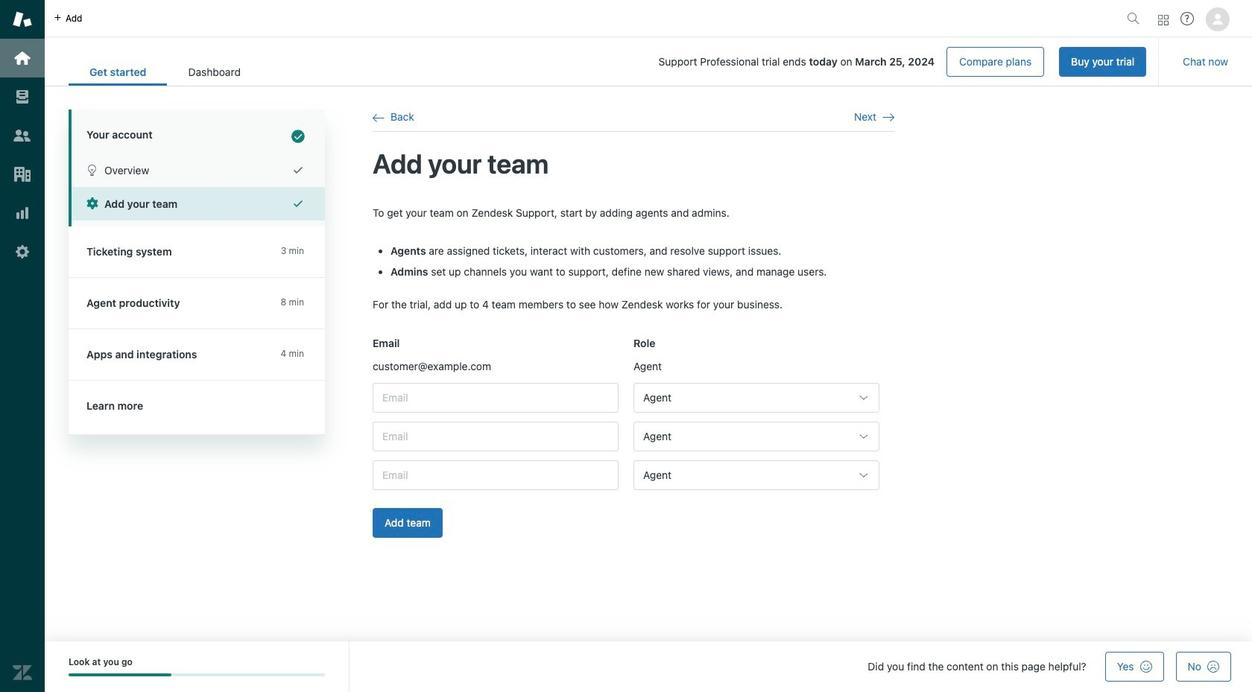 Task type: describe. For each thing, give the bounding box(es) containing it.
zendesk support image
[[13, 10, 32, 29]]

get help image
[[1181, 12, 1195, 25]]

customers image
[[13, 126, 32, 145]]

get started image
[[13, 48, 32, 68]]

2 email field from the top
[[373, 422, 619, 452]]

views image
[[13, 87, 32, 107]]

main element
[[0, 0, 45, 693]]

zendesk products image
[[1159, 15, 1169, 25]]

admin image
[[13, 242, 32, 262]]

March 25, 2024 text field
[[856, 55, 935, 68]]



Task type: vqa. For each thing, say whether or not it's contained in the screenshot.
1st email field
yes



Task type: locate. For each thing, give the bounding box(es) containing it.
2 vertical spatial email field
[[373, 461, 619, 491]]

tab list
[[69, 58, 262, 86]]

reporting image
[[13, 204, 32, 223]]

zendesk image
[[13, 664, 32, 683]]

Email field
[[373, 383, 619, 413], [373, 422, 619, 452], [373, 461, 619, 491]]

1 email field from the top
[[373, 383, 619, 413]]

progress bar
[[69, 675, 325, 677]]

1 vertical spatial email field
[[373, 422, 619, 452]]

heading
[[69, 110, 325, 154]]

3 email field from the top
[[373, 461, 619, 491]]

0 vertical spatial email field
[[373, 383, 619, 413]]

tab
[[167, 58, 262, 86]]

organizations image
[[13, 165, 32, 184]]



